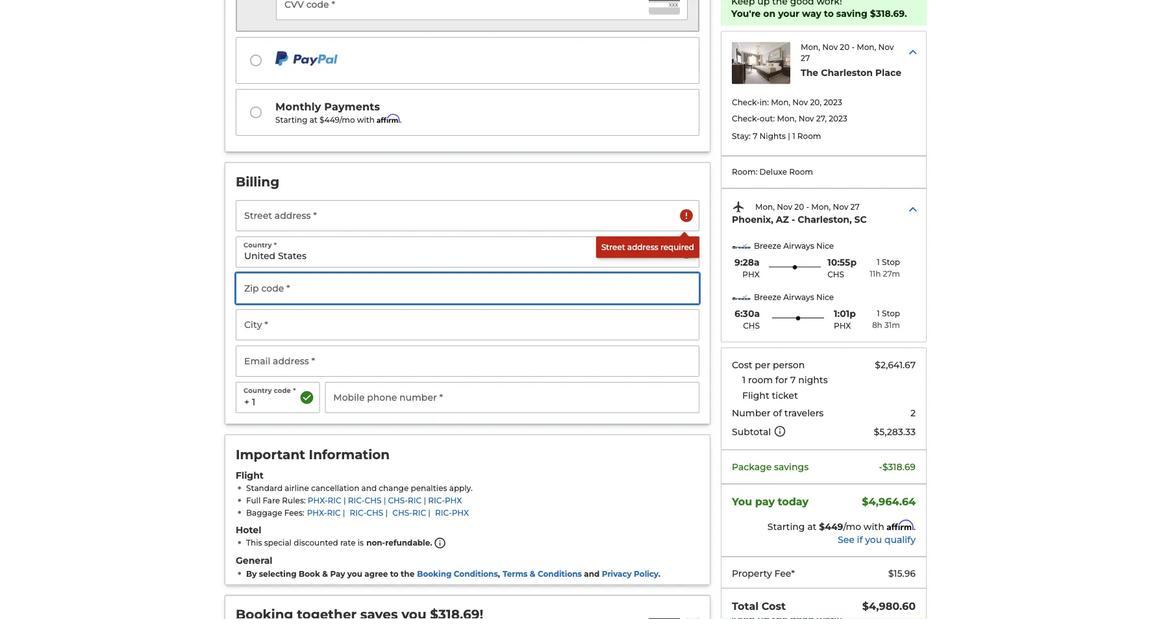 Task type: locate. For each thing, give the bounding box(es) containing it.
0 vertical spatial /mo
[[340, 115, 355, 125]]

breeze airways nice for 9:28a
[[754, 241, 834, 250]]

see if you qualify link
[[722, 533, 916, 546]]

0 horizontal spatial to
[[390, 569, 399, 579]]

1 vertical spatial you
[[347, 569, 363, 579]]

2 check- from the top
[[732, 114, 760, 123]]

1 vertical spatial breeze
[[754, 292, 782, 302]]

20 up charleston
[[840, 42, 850, 52]]

1 horizontal spatial you
[[866, 534, 882, 545]]

*
[[274, 241, 277, 249], [293, 387, 296, 394]]

$449 down payments at the left of the page
[[320, 115, 340, 125]]

Email address * email field
[[236, 346, 700, 377]]

1 vertical spatial .
[[914, 521, 916, 532]]

stop inside 1 stop 8h 31m
[[882, 308, 901, 318]]

|
[[788, 131, 791, 140], [344, 496, 346, 505], [384, 496, 386, 505], [424, 496, 426, 505], [343, 508, 345, 518], [386, 508, 388, 518], [428, 508, 431, 518]]

check- for out:
[[732, 114, 760, 123]]

flight down room
[[743, 390, 770, 401]]

policy
[[634, 569, 659, 579]]

breeze for 9:28a
[[754, 241, 782, 250]]

0 horizontal spatial you
[[347, 569, 363, 579]]

1 vertical spatial $449
[[819, 521, 844, 532]]

ric-phx link for full fare rules:
[[428, 496, 462, 505]]

$449
[[320, 115, 340, 125], [819, 521, 844, 532]]

1 vertical spatial airways
[[784, 292, 815, 302]]

1:01p
[[834, 308, 856, 319]]

& right terms
[[530, 569, 536, 579]]

1 horizontal spatial affirm
[[887, 520, 914, 531]]

0 horizontal spatial 20
[[795, 202, 805, 212]]

privacy
[[602, 569, 632, 579]]

flight inside flight standard airline cancellation and change penalties apply. full fare rules: phx-ric | ric-chs | chs-ric | ric-phx baggage fees: phx-ric | ric-chs | chs-ric | ric-phx
[[236, 470, 264, 481]]

10:55p
[[828, 257, 857, 268]]

2 horizontal spatial .
[[914, 521, 916, 532]]

nov up az
[[777, 202, 793, 212]]

charleston
[[821, 67, 873, 78]]

property
[[732, 568, 772, 579]]

0 horizontal spatial &
[[322, 569, 328, 579]]

1 vertical spatial cost
[[762, 600, 786, 612]]

select success image
[[679, 244, 695, 260]]

1 up 11h
[[877, 257, 880, 267]]

1 vertical spatial 20
[[795, 202, 805, 212]]

1 vertical spatial airlineicon image
[[732, 290, 752, 305]]

0 horizontal spatial 7
[[753, 131, 758, 140]]

code
[[274, 387, 291, 394]]

airlineicon image up the 9:28a
[[732, 239, 752, 254]]

1 horizontal spatial .
[[659, 569, 661, 579]]

affirm
[[377, 114, 400, 123], [887, 520, 914, 531]]

flight up standard
[[236, 470, 264, 481]]

$449 inside 'monthly payments starting at $449 /mo with affirm .'
[[320, 115, 340, 125]]

0 vertical spatial flight
[[743, 390, 770, 401]]

room
[[798, 131, 822, 140], [790, 167, 813, 177]]

breeze up the 9:28a
[[754, 241, 782, 250]]

$449 up see if you qualify link on the right of the page
[[819, 521, 844, 532]]

this special discounted rate is non-refundable.
[[246, 538, 432, 548]]

1 vertical spatial and
[[584, 569, 600, 579]]

nights
[[760, 131, 786, 140]]

airlineicon image
[[732, 239, 752, 254], [732, 290, 752, 305]]

breeze up 6:30a in the right of the page
[[754, 292, 782, 302]]

mon, up charleston
[[857, 42, 877, 52]]

country for country *
[[244, 241, 272, 249]]

0 vertical spatial breeze
[[754, 241, 782, 250]]

toggle tooltip image
[[774, 425, 787, 438]]

stop up 31m
[[882, 308, 901, 318]]

1 check- from the top
[[732, 98, 760, 107]]

0 vertical spatial you
[[866, 534, 882, 545]]

/mo inside starting at $449 /mo with affirm . see if you qualify
[[844, 521, 862, 532]]

phx- right fees:
[[307, 508, 327, 518]]

7 right for
[[791, 374, 796, 385]]

1 breeze from the top
[[754, 241, 782, 250]]

0 horizontal spatial and
[[362, 484, 377, 493]]

1 for 1 stop 8h 31m
[[877, 308, 880, 318]]

booking conditions link
[[417, 569, 498, 579]]

. inside starting at $449 /mo with affirm . see if you qualify
[[914, 521, 916, 532]]

1 breeze airways nice from the top
[[754, 241, 834, 250]]

stop up the 27m
[[882, 257, 901, 267]]

is
[[358, 538, 364, 548]]

change
[[379, 484, 409, 493]]

1 horizontal spatial $449
[[819, 521, 844, 532]]

1 vertical spatial flight
[[236, 470, 264, 481]]

nov up place
[[879, 42, 894, 52]]

20 for mon, nov 20 - mon, nov 27
[[795, 202, 805, 212]]

1 vertical spatial 2023
[[829, 114, 848, 123]]

starting down the today
[[768, 521, 805, 532]]

today
[[778, 495, 809, 508]]

- up the phoenix, az - charleston, sc
[[807, 202, 810, 212]]

1 vertical spatial 7
[[791, 374, 796, 385]]

1 nice from the top
[[817, 241, 834, 250]]

0 horizontal spatial affirm
[[377, 114, 400, 123]]

see
[[838, 534, 855, 545]]

nice for 1:01p
[[817, 292, 834, 302]]

0 vertical spatial 20
[[840, 42, 850, 52]]

affirm inside 'monthly payments starting at $449 /mo with affirm .'
[[377, 114, 400, 123]]

0 vertical spatial country
[[244, 241, 272, 249]]

starting down 'monthly' on the top of the page
[[275, 115, 308, 125]]

at inside starting at $449 /mo with affirm . see if you qualify
[[808, 521, 817, 532]]

0 horizontal spatial conditions
[[454, 569, 498, 579]]

0 vertical spatial airways
[[784, 241, 815, 250]]

/mo up the see
[[844, 521, 862, 532]]

20 inside mon, nov 20 - mon, nov 27 the charleston place
[[840, 42, 850, 52]]

nice up 1:01p
[[817, 292, 834, 302]]

breeze airways nice up 6:30a in the right of the page
[[754, 292, 834, 302]]

$4,964.64
[[862, 495, 916, 508]]

City text field
[[236, 309, 700, 340]]

& left "pay"
[[322, 569, 328, 579]]

1 vertical spatial with
[[864, 521, 885, 532]]

at down 'monthly' on the top of the page
[[310, 115, 318, 125]]

you're
[[732, 8, 761, 19]]

mon, right in:
[[771, 98, 791, 107]]

1 horizontal spatial at
[[808, 521, 817, 532]]

to left 'the'
[[390, 569, 399, 579]]

cost left per
[[732, 359, 753, 370]]

7 right stay:
[[753, 131, 758, 140]]

1 horizontal spatial cost
[[762, 600, 786, 612]]

breeze for 6:30a
[[754, 292, 782, 302]]

nov left 27,
[[799, 114, 814, 123]]

0 vertical spatial breeze airways nice
[[754, 241, 834, 250]]

0 vertical spatial to
[[824, 8, 834, 19]]

and left change
[[362, 484, 377, 493]]

27 up the
[[801, 53, 810, 63]]

1 horizontal spatial conditions
[[538, 569, 582, 579]]

you right if
[[866, 534, 882, 545]]

you
[[732, 495, 753, 508]]

2023
[[824, 98, 843, 107], [829, 114, 848, 123]]

savings
[[774, 461, 809, 472]]

check-in: mon, nov 20, 2023
[[732, 98, 843, 107]]

select success image
[[299, 390, 315, 405]]

cost right total
[[762, 600, 786, 612]]

conditions
[[454, 569, 498, 579], [538, 569, 582, 579]]

mon,
[[801, 42, 821, 52], [857, 42, 877, 52], [771, 98, 791, 107], [777, 114, 797, 123], [756, 202, 775, 212], [812, 202, 831, 212]]

&
[[322, 569, 328, 579], [530, 569, 536, 579]]

to right way
[[824, 8, 834, 19]]

27,
[[817, 114, 827, 123]]

1 horizontal spatial 20
[[840, 42, 850, 52]]

1 inside 1 stop 11h 27m
[[877, 257, 880, 267]]

1 vertical spatial affirm
[[887, 520, 914, 531]]

country down billing at left
[[244, 241, 272, 249]]

1 horizontal spatial 27
[[851, 202, 860, 212]]

with down payments at the left of the page
[[357, 115, 375, 125]]

27 up sc on the top right
[[851, 202, 860, 212]]

hotel image image
[[732, 42, 791, 84]]

1 up 8h at the right bottom of the page
[[877, 308, 880, 318]]

1 vertical spatial check-
[[732, 114, 760, 123]]

country for country code *
[[244, 387, 272, 394]]

1 left room
[[743, 374, 746, 385]]

back of credit card image
[[649, 0, 680, 15]]

country
[[244, 241, 272, 249], [244, 387, 272, 394]]

1 vertical spatial phx-
[[307, 508, 327, 518]]

2 stop from the top
[[882, 308, 901, 318]]

and
[[362, 484, 377, 493], [584, 569, 600, 579]]

1 horizontal spatial flight
[[743, 390, 770, 401]]

1 airlineicon image from the top
[[732, 239, 752, 254]]

deluxe
[[760, 167, 788, 177]]

check-
[[732, 98, 760, 107], [732, 114, 760, 123]]

room:
[[732, 167, 758, 177]]

your
[[778, 8, 800, 19]]

and left privacy
[[584, 569, 600, 579]]

room down 27,
[[798, 131, 822, 140]]

20 up the phoenix, az - charleston, sc
[[795, 202, 805, 212]]

27 inside mon, nov 20 - mon, nov 27 the charleston place
[[801, 53, 810, 63]]

at up see if you qualify link on the right of the page
[[808, 521, 817, 532]]

mon, up 'charleston,'
[[812, 202, 831, 212]]

non-
[[367, 538, 385, 548]]

1 horizontal spatial and
[[584, 569, 600, 579]]

0 vertical spatial airlineicon image
[[732, 239, 752, 254]]

0 vertical spatial *
[[274, 241, 277, 249]]

with inside 'monthly payments starting at $449 /mo with affirm .'
[[357, 115, 375, 125]]

chs down 6:30a in the right of the page
[[743, 321, 760, 330]]

country *
[[244, 241, 277, 249]]

1 for 1 stop 11h 27m
[[877, 257, 880, 267]]

0 vertical spatial and
[[362, 484, 377, 493]]

/mo down payments at the left of the page
[[340, 115, 355, 125]]

flight standard airline cancellation and change penalties apply. full fare rules: phx-ric | ric-chs | chs-ric | ric-phx baggage fees: phx-ric | ric-chs | chs-ric | ric-phx
[[236, 470, 473, 518]]

1 horizontal spatial &
[[530, 569, 536, 579]]

2
[[911, 408, 916, 419]]

1 inside 1 room  for 7 nights flight ticket
[[743, 374, 746, 385]]

affirm down payments at the left of the page
[[377, 114, 400, 123]]

$15.96
[[889, 568, 916, 579]]

nice up 10:55p
[[817, 241, 834, 250]]

0 vertical spatial ric-phx link
[[428, 496, 462, 505]]

1 vertical spatial country
[[244, 387, 272, 394]]

2 country from the top
[[244, 387, 272, 394]]

1 inside 1 stop 8h 31m
[[877, 308, 880, 318]]

room right deluxe
[[790, 167, 813, 177]]

1:01p phx
[[834, 308, 856, 330]]

1 horizontal spatial starting
[[768, 521, 805, 532]]

0 horizontal spatial at
[[310, 115, 318, 125]]

affirm inside starting at $449 /mo with affirm . see if you qualify
[[887, 520, 914, 531]]

0 horizontal spatial with
[[357, 115, 375, 125]]

ric-phx link for baggage fees:
[[433, 508, 469, 518]]

nice for 10:55p
[[817, 241, 834, 250]]

2 vertical spatial .
[[659, 569, 661, 579]]

you inside starting at $449 /mo with affirm . see if you qualify
[[866, 534, 882, 545]]

0 horizontal spatial *
[[274, 241, 277, 249]]

with down $4,964.64
[[864, 521, 885, 532]]

1 right '+'
[[252, 396, 255, 407]]

1 vertical spatial nice
[[817, 292, 834, 302]]

$5,283.33
[[874, 426, 916, 437]]

7
[[753, 131, 758, 140], [791, 374, 796, 385]]

flight inside 1 room  for 7 nights flight ticket
[[743, 390, 770, 401]]

address
[[628, 242, 659, 252]]

1 horizontal spatial with
[[864, 521, 885, 532]]

stop
[[882, 257, 901, 267], [882, 308, 901, 318]]

1 country from the top
[[244, 241, 272, 249]]

1 vertical spatial starting
[[768, 521, 805, 532]]

0 vertical spatial at
[[310, 115, 318, 125]]

0 horizontal spatial .
[[400, 115, 402, 125]]

0 horizontal spatial starting
[[275, 115, 308, 125]]

phx- down cancellation
[[308, 496, 328, 505]]

ric-phx link
[[428, 496, 462, 505], [433, 508, 469, 518]]

airlineicon image up 6:30a in the right of the page
[[732, 290, 752, 305]]

chs
[[828, 270, 845, 279], [743, 321, 760, 330], [365, 496, 382, 505], [367, 508, 383, 518]]

with
[[357, 115, 375, 125], [864, 521, 885, 532]]

flights image
[[732, 200, 745, 213]]

. inside general by selecting book & pay you agree to the booking conditions , terms & conditions and privacy policy .
[[659, 569, 661, 579]]

1
[[793, 131, 796, 140], [877, 257, 880, 267], [877, 308, 880, 318], [743, 374, 746, 385], [252, 396, 255, 407]]

country up + 1 in the left bottom of the page
[[244, 387, 272, 394]]

airways
[[784, 241, 815, 250], [784, 292, 815, 302]]

0 vertical spatial with
[[357, 115, 375, 125]]

1 horizontal spatial *
[[293, 387, 296, 394]]

chs down 10:55p
[[828, 270, 845, 279]]

qualify
[[885, 534, 916, 545]]

0 vertical spatial stop
[[882, 257, 901, 267]]

and inside general by selecting book & pay you agree to the booking conditions , terms & conditions and privacy policy .
[[584, 569, 600, 579]]

/mo
[[340, 115, 355, 125], [844, 521, 862, 532]]

0 vertical spatial nice
[[817, 241, 834, 250]]

1 airways from the top
[[784, 241, 815, 250]]

1 vertical spatial ric-phx link
[[433, 508, 469, 518]]

1 vertical spatial breeze airways nice
[[754, 292, 834, 302]]

chs-
[[388, 496, 408, 505], [393, 508, 413, 518]]

cost
[[732, 359, 753, 370], [762, 600, 786, 612]]

0 vertical spatial cost
[[732, 359, 753, 370]]

1 vertical spatial 27
[[851, 202, 860, 212]]

/mo inside 'monthly payments starting at $449 /mo with affirm .'
[[340, 115, 355, 125]]

0 horizontal spatial flight
[[236, 470, 264, 481]]

you right "pay"
[[347, 569, 363, 579]]

0 horizontal spatial 27
[[801, 53, 810, 63]]

fare
[[263, 496, 280, 505]]

0 vertical spatial .
[[400, 115, 402, 125]]

2023 right '20,'
[[824, 98, 843, 107]]

31m
[[885, 320, 901, 330]]

0 vertical spatial check-
[[732, 98, 760, 107]]

- up charleston
[[852, 42, 855, 52]]

0 vertical spatial starting
[[275, 115, 308, 125]]

1 vertical spatial to
[[390, 569, 399, 579]]

at
[[310, 115, 318, 125], [808, 521, 817, 532]]

27
[[801, 53, 810, 63], [851, 202, 860, 212]]

conditions left terms
[[454, 569, 498, 579]]

1 horizontal spatial 7
[[791, 374, 796, 385]]

conditions right terms
[[538, 569, 582, 579]]

if
[[857, 534, 863, 545]]

0 horizontal spatial $449
[[320, 115, 340, 125]]

property fee*
[[732, 568, 795, 579]]

0 horizontal spatial /mo
[[340, 115, 355, 125]]

0 vertical spatial $449
[[320, 115, 340, 125]]

1 vertical spatial at
[[808, 521, 817, 532]]

0 vertical spatial 27
[[801, 53, 810, 63]]

ric-
[[348, 496, 365, 505], [428, 496, 445, 505], [350, 508, 367, 518], [435, 508, 452, 518]]

1 stop from the top
[[882, 257, 901, 267]]

2 airways from the top
[[784, 292, 815, 302]]

0 vertical spatial affirm
[[377, 114, 400, 123]]

breeze airways nice down the phoenix, az - charleston, sc
[[754, 241, 834, 250]]

1 vertical spatial /mo
[[844, 521, 862, 532]]

nice
[[817, 241, 834, 250], [817, 292, 834, 302]]

27 for mon, nov 20 - mon, nov 27 the charleston place
[[801, 53, 810, 63]]

2 airlineicon image from the top
[[732, 290, 752, 305]]

Mobile phone number * telephone field
[[325, 382, 700, 413]]

ric
[[328, 496, 342, 505], [408, 496, 422, 505], [327, 508, 341, 518], [413, 508, 426, 518]]

2 breeze from the top
[[754, 292, 782, 302]]

street address required alert
[[596, 236, 700, 258]]

2023 right 27,
[[829, 114, 848, 123]]

with inside starting at $449 /mo with affirm . see if you qualify
[[864, 521, 885, 532]]

2 nice from the top
[[817, 292, 834, 302]]

input error image
[[679, 208, 695, 224]]

airways for 1:01p
[[784, 292, 815, 302]]

1 horizontal spatial /mo
[[844, 521, 862, 532]]

stop inside 1 stop 11h 27m
[[882, 257, 901, 267]]

0 vertical spatial 2023
[[824, 98, 843, 107]]

you
[[866, 534, 882, 545], [347, 569, 363, 579]]

1 vertical spatial stop
[[882, 308, 901, 318]]

0 vertical spatial 7
[[753, 131, 758, 140]]

nov up charleston
[[823, 42, 838, 52]]

0 vertical spatial phx-
[[308, 496, 328, 505]]

0 horizontal spatial cost
[[732, 359, 753, 370]]

affirm up qualify
[[887, 520, 914, 531]]

27m
[[883, 269, 901, 279]]

2 breeze airways nice from the top
[[754, 292, 834, 302]]

az
[[776, 214, 789, 225]]

20
[[840, 42, 850, 52], [795, 202, 805, 212]]



Task type: vqa. For each thing, say whether or not it's contained in the screenshot.
the 4h to the top
no



Task type: describe. For each thing, give the bounding box(es) containing it.
1 stop 8h 31m
[[873, 308, 901, 330]]

1 vertical spatial room
[[790, 167, 813, 177]]

1 room  for 7 nights flight ticket
[[743, 374, 828, 401]]

stay: 7 nights | 1 room
[[732, 131, 822, 140]]

phx inside "1:01p phx"
[[834, 321, 851, 330]]

saving
[[837, 8, 868, 19]]

cost per person
[[732, 359, 805, 370]]

you inside general by selecting book & pay you agree to the booking conditions , terms & conditions and privacy policy .
[[347, 569, 363, 579]]

$2,641.67
[[875, 359, 916, 370]]

check-out: mon, nov 27, 2023
[[732, 114, 848, 123]]

this
[[246, 538, 262, 548]]

$449 inside starting at $449 /mo with affirm . see if you qualify
[[819, 521, 844, 532]]

at inside 'monthly payments starting at $449 /mo with affirm .'
[[310, 115, 318, 125]]

mon, nov 20 - mon, nov 27
[[756, 202, 860, 212]]

standard
[[246, 484, 283, 493]]

number of travelers
[[732, 408, 824, 419]]

place
[[876, 67, 902, 78]]

terms & conditions link
[[503, 569, 582, 579]]

chs inside 10:55p chs
[[828, 270, 845, 279]]

starting at $449 /mo with affirm . see if you qualify
[[768, 520, 916, 545]]

street
[[602, 242, 626, 252]]

1 horizontal spatial to
[[824, 8, 834, 19]]

$318.69.
[[870, 8, 907, 19]]

country code *
[[244, 387, 296, 394]]

0 vertical spatial chs-
[[388, 496, 408, 505]]

1 vertical spatial *
[[293, 387, 296, 394]]

refundable.
[[385, 538, 432, 548]]

cancellation
[[311, 484, 360, 493]]

by
[[246, 569, 257, 579]]

chs down change
[[365, 496, 382, 505]]

general
[[236, 555, 273, 566]]

+
[[244, 396, 250, 407]]

2 conditions from the left
[[538, 569, 582, 579]]

travelers
[[785, 408, 824, 419]]

monthly payments starting at $449 /mo with affirm .
[[275, 100, 402, 125]]

and inside flight standard airline cancellation and change penalties apply. full fare rules: phx-ric | ric-chs | chs-ric | ric-phx baggage fees: phx-ric | ric-chs | chs-ric | ric-phx
[[362, 484, 377, 493]]

per
[[755, 359, 771, 370]]

selecting
[[259, 569, 297, 579]]

penalties
[[411, 484, 447, 493]]

2023 for check-in: mon, nov 20, 2023
[[824, 98, 843, 107]]

non-refundable text element
[[246, 538, 364, 548]]

baggage
[[246, 508, 282, 518]]

27 for mon, nov 20 - mon, nov 27
[[851, 202, 860, 212]]

mon, up phoenix,
[[756, 202, 775, 212]]

full
[[246, 496, 261, 505]]

1 stop 11h 27m
[[870, 257, 901, 279]]

breeze airways nice for 6:30a
[[754, 292, 834, 302]]

mon, up the
[[801, 42, 821, 52]]

phoenix, az - charleston, sc
[[732, 214, 867, 225]]

hotel
[[236, 524, 261, 535]]

pay by paypal image
[[275, 51, 338, 67]]

1 conditions from the left
[[454, 569, 498, 579]]

1 down check-out: mon, nov 27, 2023
[[793, 131, 796, 140]]

mon, nov 20 - mon, nov 27 the charleston place
[[801, 42, 902, 78]]

nov up 'charleston,'
[[833, 202, 849, 212]]

1 for 1 room  for 7 nights flight ticket
[[743, 374, 746, 385]]

general by selecting book & pay you agree to the booking conditions , terms & conditions and privacy policy .
[[236, 555, 661, 579]]

payments
[[324, 100, 380, 113]]

nov left '20,'
[[793, 98, 808, 107]]

phx inside 9:28a phx
[[743, 270, 760, 279]]

airways for 10:55p
[[784, 241, 815, 250]]

1 & from the left
[[322, 569, 328, 579]]

total cost
[[732, 600, 786, 612]]

room: deluxe room
[[732, 167, 813, 177]]

total
[[732, 600, 759, 612]]

person
[[773, 359, 805, 370]]

booking
[[417, 569, 452, 579]]

fee*
[[775, 568, 795, 579]]

11h
[[870, 269, 881, 279]]

0 vertical spatial room
[[798, 131, 822, 140]]

starting inside starting at $449 /mo with affirm . see if you qualify
[[768, 521, 805, 532]]

check- for in:
[[732, 98, 760, 107]]

Zip code * text field
[[236, 273, 700, 304]]

you're on your way to saving $318.69.
[[732, 8, 907, 19]]

9:28a phx
[[735, 257, 760, 279]]

- up $4,964.64
[[879, 461, 883, 472]]

,
[[498, 569, 500, 579]]

monthly
[[275, 100, 321, 113]]

airlineicon image for 6:30a
[[732, 290, 752, 305]]

room
[[748, 374, 773, 385]]

pay
[[330, 569, 345, 579]]

phoenix,
[[732, 214, 774, 225]]

1 vertical spatial chs-
[[393, 508, 413, 518]]

20,
[[811, 98, 822, 107]]

starting inside 'monthly payments starting at $449 /mo with affirm .'
[[275, 115, 308, 125]]

package savings
[[732, 461, 809, 472]]

CVV code * text field
[[276, 0, 688, 20]]

10:55p chs
[[828, 257, 857, 279]]

airline
[[285, 484, 309, 493]]

8h
[[873, 320, 883, 330]]

stop for 1:01p
[[882, 308, 901, 318]]

important
[[236, 447, 305, 463]]

2 & from the left
[[530, 569, 536, 579]]

in:
[[760, 98, 769, 107]]

+ 1
[[244, 396, 255, 407]]

required
[[661, 242, 695, 252]]

6:30a
[[735, 308, 760, 319]]

package
[[732, 461, 772, 472]]

20 for mon, nov 20 - mon, nov 27 the charleston place
[[840, 42, 850, 52]]

apply.
[[449, 484, 473, 493]]

2023 for check-out: mon, nov 27, 2023
[[829, 114, 848, 123]]

airlineicon image for 9:28a
[[732, 239, 752, 254]]

discounted
[[294, 538, 338, 548]]

7 inside 1 room  for 7 nights flight ticket
[[791, 374, 796, 385]]

to inside general by selecting book & pay you agree to the booking conditions , terms & conditions and privacy policy .
[[390, 569, 399, 579]]

- inside mon, nov 20 - mon, nov 27 the charleston place
[[852, 42, 855, 52]]

-$318.69
[[879, 461, 916, 472]]

the
[[801, 67, 819, 78]]

chs up non-
[[367, 508, 383, 518]]

number
[[732, 408, 771, 419]]

stop for 10:55p
[[882, 257, 901, 267]]

. inside 'monthly payments starting at $449 /mo with affirm .'
[[400, 115, 402, 125]]

$4,980.60
[[863, 600, 916, 612]]

$318.69
[[883, 461, 916, 472]]

on
[[764, 8, 776, 19]]

billing
[[236, 173, 280, 189]]

- right az
[[792, 214, 795, 225]]

book
[[299, 569, 320, 579]]

terms
[[503, 569, 528, 579]]

nights
[[799, 374, 828, 385]]

Street address * text field
[[236, 200, 700, 231]]

9:28a
[[735, 257, 760, 268]]

chs inside '6:30a chs'
[[743, 321, 760, 330]]

mon, down 'check-in: mon, nov 20, 2023'
[[777, 114, 797, 123]]

way
[[802, 8, 822, 19]]

sc
[[855, 214, 867, 225]]



